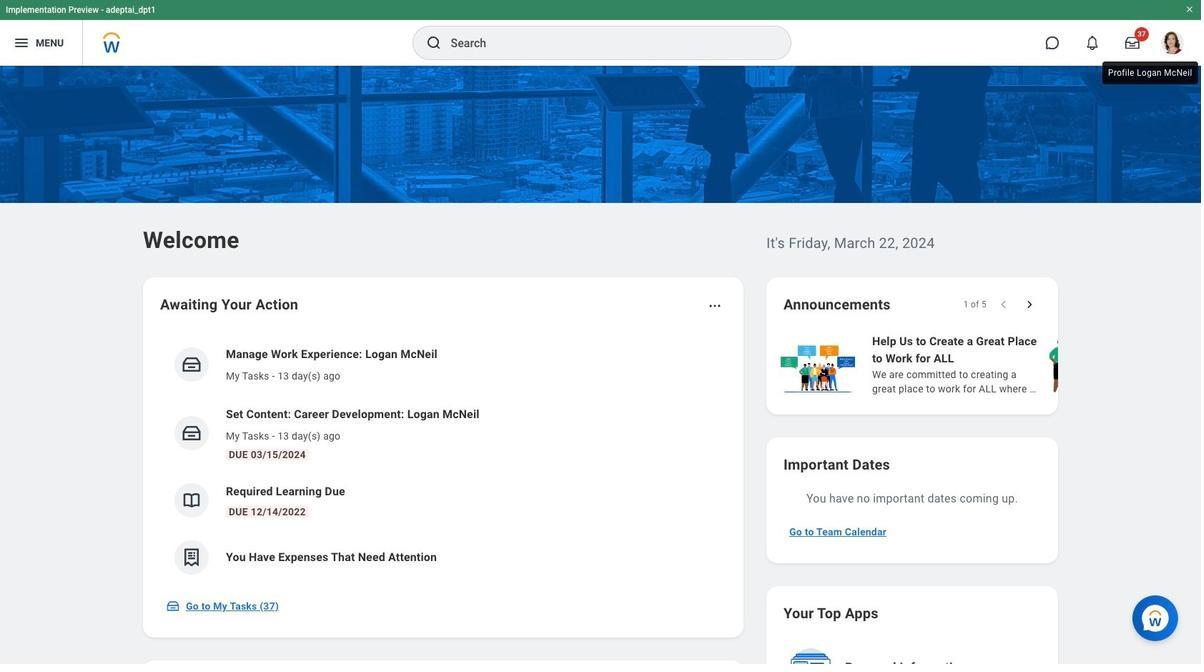 Task type: describe. For each thing, give the bounding box(es) containing it.
dashboard expenses image
[[181, 547, 202, 569]]

1 inbox image from the top
[[181, 354, 202, 375]]

related actions image
[[708, 299, 722, 313]]

Search Workday  search field
[[451, 27, 761, 59]]

inbox image
[[166, 599, 180, 614]]

justify image
[[13, 34, 30, 51]]

profile logan mcneil image
[[1162, 31, 1184, 57]]

chevron right small image
[[1023, 298, 1037, 312]]

2 inbox image from the top
[[181, 423, 202, 444]]

chevron left small image
[[997, 298, 1011, 312]]



Task type: locate. For each thing, give the bounding box(es) containing it.
main content
[[0, 66, 1202, 664]]

banner
[[0, 0, 1202, 66]]

book open image
[[181, 490, 202, 511]]

notifications large image
[[1086, 36, 1100, 50]]

inbox image
[[181, 354, 202, 375], [181, 423, 202, 444]]

search image
[[425, 34, 442, 51]]

status
[[964, 299, 987, 310]]

list
[[778, 332, 1202, 398], [160, 335, 727, 586]]

0 vertical spatial inbox image
[[181, 354, 202, 375]]

inbox large image
[[1126, 36, 1140, 50]]

1 horizontal spatial list
[[778, 332, 1202, 398]]

0 horizontal spatial list
[[160, 335, 727, 586]]

tooltip
[[1100, 59, 1201, 87]]

1 vertical spatial inbox image
[[181, 423, 202, 444]]

close environment banner image
[[1186, 5, 1194, 14]]



Task type: vqa. For each thing, say whether or not it's contained in the screenshot.
JUSTIFY image
yes



